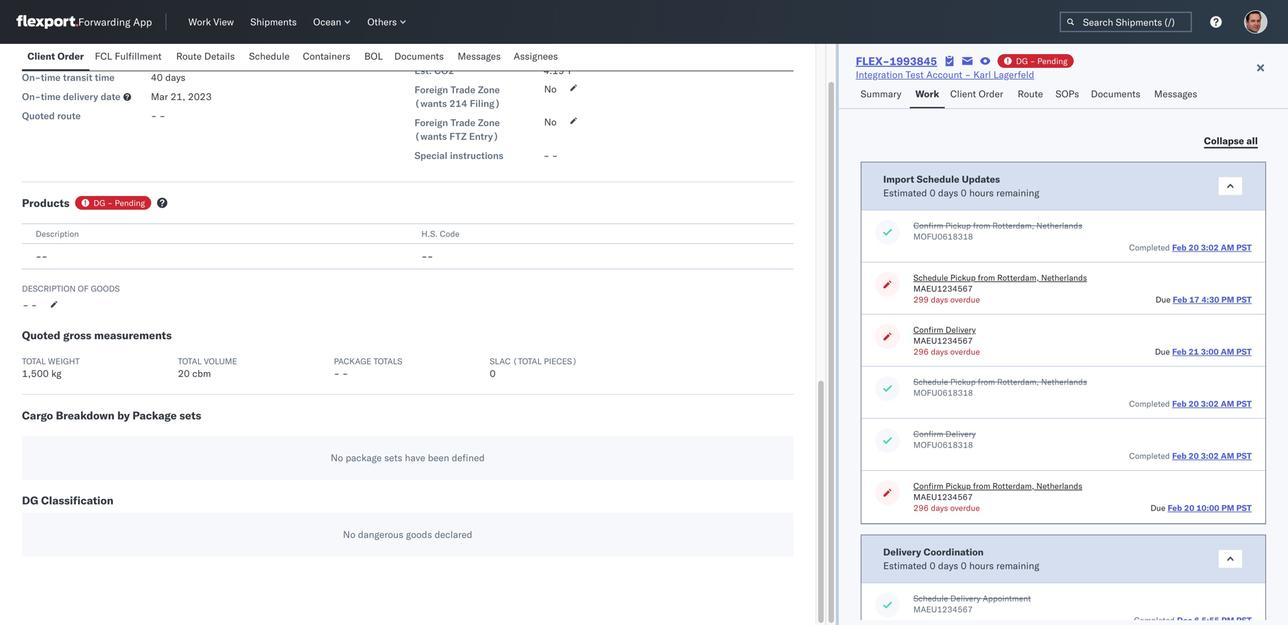 Task type: describe. For each thing, give the bounding box(es) containing it.
2 horizontal spatial dg
[[1017, 56, 1028, 66]]

remaining inside import schedule updates estimated 0 days 0 hours remaining
[[997, 187, 1040, 199]]

confirm pickup from rotterdam, netherlands maeu1234567
[[914, 481, 1083, 503]]

cbm
[[192, 368, 211, 380]]

totals
[[374, 356, 403, 367]]

confirm for confirm pickup from rotterdam, netherlands mofu0618318 completed feb 20 3:02 am pst
[[914, 221, 944, 231]]

transit
[[63, 71, 92, 83]]

mar for mar 4, 2023
[[151, 33, 168, 45]]

delivery coordination estimated 0 days 0 hours remaining
[[884, 547, 1040, 572]]

confirm for confirm delivery maeu1234567
[[914, 325, 944, 335]]

(wants for foreign trade zone (wants 214 filing)
[[415, 97, 447, 109]]

bol button
[[359, 44, 389, 71]]

from for schedule pickup from rotterdam, netherlands mofu0618318 completed feb 20 3:02 am pst
[[978, 377, 996, 387]]

schedule pickup from rotterdam, netherlands mofu0618318 completed feb 20 3:02 am pst
[[914, 377, 1252, 409]]

maeu1234567 inside schedule pickup from rotterdam, netherlands maeu1234567
[[914, 284, 973, 294]]

expiration
[[45, 33, 90, 45]]

total weight 1,500 kg
[[22, 356, 80, 380]]

gross
[[63, 329, 91, 342]]

import schedule updates estimated 0 days 0 hours remaining
[[884, 173, 1040, 199]]

route button
[[1013, 82, 1051, 108]]

due feb 21 3:00 am pst
[[1156, 347, 1252, 357]]

breakdown
[[56, 409, 115, 423]]

time up date
[[95, 71, 115, 83]]

pst inside "schedule pickup from rotterdam, netherlands mofu0618318 completed feb 20 3:02 am pst"
[[1237, 399, 1252, 409]]

3:02 for confirm pickup from rotterdam, netherlands mofu0618318 completed feb 20 3:02 am pst
[[1201, 243, 1219, 253]]

feb left 10:00
[[1168, 503, 1183, 514]]

delivery inside delivery coordination estimated 0 days 0 hours remaining
[[884, 547, 922, 559]]

estimated inside delivery coordination estimated 0 days 0 hours remaining
[[884, 560, 928, 572]]

rotterdam, for schedule pickup from rotterdam, netherlands mofu0618318 completed feb 20 3:02 am pst
[[998, 377, 1039, 387]]

confirm for confirm delivery mofu0618318 completed feb 20 3:02 am pst
[[914, 429, 944, 440]]

by
[[117, 409, 130, 423]]

no dangerous goods declared
[[343, 529, 473, 541]]

1 horizontal spatial documents button
[[1086, 82, 1149, 108]]

schedule button
[[244, 44, 297, 71]]

netherlands for confirm pickup from rotterdam, netherlands mofu0618318 completed feb 20 3:02 am pst
[[1037, 221, 1083, 231]]

total for total weight 1,500 kg
[[22, 356, 46, 367]]

fulfillment
[[115, 50, 162, 62]]

completed inside confirm delivery mofu0618318 completed feb 20 3:02 am pst
[[1130, 451, 1171, 461]]

appointment
[[983, 594, 1031, 604]]

work for work
[[916, 88, 940, 100]]

schedule for schedule
[[249, 50, 290, 62]]

schedule for schedule pickup from rotterdam, netherlands maeu1234567
[[914, 273, 949, 283]]

pm for 4:30
[[1222, 295, 1235, 305]]

quoted for quoted container count
[[22, 52, 55, 64]]

4,
[[171, 33, 180, 45]]

total volume
[[178, 356, 237, 367]]

description for description
[[36, 229, 79, 239]]

confirm delivery button for maeu1234567
[[914, 325, 976, 336]]

weight
[[48, 356, 80, 367]]

overdue for confirm delivery maeu1234567
[[951, 347, 980, 357]]

mofu0618318 for confirm
[[914, 232, 974, 242]]

1 vertical spatial client order button
[[945, 82, 1013, 108]]

shipments link
[[245, 13, 302, 31]]

containers
[[303, 50, 351, 62]]

collapse all button
[[1196, 131, 1267, 152]]

trade for 214
[[451, 84, 476, 96]]

fcl fulfillment button
[[89, 44, 171, 71]]

measurements
[[94, 329, 172, 342]]

3:02 for schedule pickup from rotterdam, netherlands mofu0618318 completed feb 20 3:02 am pst
[[1201, 399, 1219, 409]]

(wants for foreign trade zone (wants ftz entry)
[[415, 130, 447, 142]]

date
[[101, 91, 121, 103]]

3:02 inside confirm delivery mofu0618318 completed feb 20 3:02 am pst
[[1201, 451, 1219, 461]]

special instructions
[[415, 150, 504, 162]]

schedule pickup from rotterdam, netherlands maeu1234567
[[914, 273, 1088, 294]]

ftz
[[450, 130, 467, 142]]

3:00
[[1201, 347, 1219, 357]]

foreign for foreign trade zone (wants ftz entry)
[[415, 117, 448, 129]]

quoted for quoted gross measurements
[[22, 329, 60, 342]]

time for transit
[[41, 71, 61, 83]]

1 vertical spatial package
[[133, 409, 177, 423]]

due feb 20 10:00 pm pst
[[1151, 503, 1252, 514]]

assignees button
[[508, 44, 566, 71]]

instructions
[[450, 150, 504, 162]]

296 for confirm delivery maeu1234567
[[914, 347, 929, 357]]

fcl
[[95, 50, 112, 62]]

zone for foreign trade zone (wants ftz entry)
[[478, 117, 500, 129]]

lagerfeld
[[994, 69, 1035, 81]]

delivery for confirm delivery maeu1234567
[[946, 325, 976, 335]]

feb 20 3:02 am pst button for schedule pickup from rotterdam, netherlands mofu0618318 completed feb 20 3:02 am pst
[[1173, 399, 1252, 409]]

summary
[[861, 88, 902, 100]]

work view link
[[183, 13, 240, 31]]

- - for quoted route
[[151, 110, 165, 122]]

others
[[368, 16, 397, 28]]

not
[[544, 45, 560, 57]]

co2
[[435, 65, 454, 77]]

2 am from the top
[[1221, 347, 1235, 357]]

test
[[906, 69, 924, 81]]

0 vertical spatial order
[[57, 50, 84, 62]]

on-time delivery date
[[22, 91, 121, 103]]

description of goods
[[22, 284, 120, 294]]

from for confirm pickup from rotterdam, netherlands maeu1234567
[[974, 481, 991, 492]]

0 vertical spatial sets
[[180, 409, 201, 423]]

0 horizontal spatial dg
[[22, 494, 38, 508]]

completed for confirm pickup from rotterdam, netherlands
[[1130, 243, 1171, 253]]

foreign trade zone (wants ftz entry)
[[415, 117, 500, 142]]

am inside "schedule pickup from rotterdam, netherlands mofu0618318 completed feb 20 3:02 am pst"
[[1221, 399, 1235, 409]]

296 for confirm pickup from rotterdam, netherlands maeu1234567
[[914, 503, 929, 514]]

have
[[405, 452, 425, 464]]

details
[[204, 50, 235, 62]]

slac (total pieces) 0
[[490, 356, 577, 380]]

sops
[[1056, 88, 1080, 100]]

ocean
[[313, 16, 342, 28]]

carbon
[[415, 45, 448, 57]]

status
[[479, 45, 507, 57]]

cargo
[[22, 409, 53, 423]]

confirm pickup from rotterdam, netherlands mofu0618318 completed feb 20 3:02 am pst
[[914, 221, 1252, 253]]

40 days
[[151, 71, 186, 83]]

4.19
[[544, 65, 565, 77]]

delivery
[[63, 91, 98, 103]]

4.19 t
[[544, 65, 572, 77]]

1 vertical spatial pending
[[115, 198, 145, 208]]

h.s.
[[422, 229, 438, 239]]

foreign for foreign trade zone (wants 214 filing)
[[415, 84, 448, 96]]

21,
[[171, 91, 185, 103]]

updates
[[962, 173, 1001, 185]]

(total
[[513, 356, 542, 367]]

0 horizontal spatial documents
[[394, 50, 444, 62]]

route details
[[176, 50, 235, 62]]

1,500
[[22, 368, 49, 380]]

route for route details
[[176, 50, 202, 62]]

dangerous
[[358, 529, 404, 541]]

cargo breakdown by package sets
[[22, 409, 201, 423]]

kg
[[51, 368, 61, 380]]

route for route
[[1018, 88, 1044, 100]]

maeu1234567 inside 'confirm pickup from rotterdam, netherlands maeu1234567'
[[914, 492, 973, 503]]

delivery for confirm delivery mofu0618318 completed feb 20 3:02 am pst
[[946, 429, 976, 440]]

feb left 21
[[1173, 347, 1187, 357]]

rotterdam, for confirm pickup from rotterdam, netherlands mofu0618318 completed feb 20 3:02 am pst
[[993, 221, 1035, 231]]

296 days overdue for pickup
[[914, 503, 980, 514]]

due for due feb 17 4:30 pm pst
[[1156, 295, 1171, 305]]

containers button
[[297, 44, 359, 71]]

1 horizontal spatial pending
[[1038, 56, 1068, 66]]

route details button
[[171, 44, 244, 71]]

time for delivery
[[41, 91, 61, 103]]

confirm delivery button for mofu0618318
[[914, 429, 976, 440]]

goods for of
[[91, 284, 120, 294]]

2023 for mar 21, 2023
[[188, 91, 212, 103]]

special
[[415, 150, 448, 162]]

mar for mar 21, 2023
[[151, 91, 168, 103]]

collapse
[[1205, 135, 1245, 147]]

est.
[[415, 65, 432, 77]]

rate
[[22, 33, 42, 45]]

rotterdam, for schedule pickup from rotterdam, netherlands maeu1234567
[[998, 273, 1039, 283]]

mofu0618318 for schedule
[[914, 388, 974, 398]]

volume
[[204, 356, 237, 367]]

feb 17 4:30 pm pst button
[[1173, 295, 1252, 305]]

feb 20 3:02 am pst button for confirm pickup from rotterdam, netherlands mofu0618318 completed feb 20 3:02 am pst
[[1173, 243, 1252, 253]]

total for total volume
[[178, 356, 202, 367]]

carbon offset status
[[415, 45, 507, 57]]

0 vertical spatial documents button
[[389, 44, 452, 71]]

integration test account - karl lagerfeld link
[[856, 68, 1035, 82]]

flexport. image
[[16, 15, 78, 29]]

299
[[914, 295, 929, 305]]

bol
[[364, 50, 383, 62]]

rate expiration
[[22, 33, 90, 45]]

days inside import schedule updates estimated 0 days 0 hours remaining
[[938, 187, 959, 199]]

pst inside confirm delivery mofu0618318 completed feb 20 3:02 am pst
[[1237, 451, 1252, 461]]

app
[[133, 15, 152, 28]]

hours inside import schedule updates estimated 0 days 0 hours remaining
[[970, 187, 994, 199]]

maeu1234567 inside schedule delivery appointment maeu1234567
[[914, 605, 973, 615]]

on- for on-time delivery date
[[22, 91, 41, 103]]

netherlands for schedule pickup from rotterdam, netherlands maeu1234567
[[1042, 273, 1088, 283]]

feb inside "schedule pickup from rotterdam, netherlands mofu0618318 completed feb 20 3:02 am pst"
[[1173, 399, 1187, 409]]

description for description of goods
[[22, 284, 76, 294]]

schedule for schedule delivery appointment maeu1234567
[[914, 594, 949, 604]]

t
[[567, 65, 572, 77]]



Task type: vqa. For each thing, say whether or not it's contained in the screenshot.


Task type: locate. For each thing, give the bounding box(es) containing it.
1 vertical spatial documents button
[[1086, 82, 1149, 108]]

pst inside confirm pickup from rotterdam, netherlands mofu0618318 completed feb 20 3:02 am pst
[[1237, 243, 1252, 253]]

from inside 'confirm pickup from rotterdam, netherlands maeu1234567'
[[974, 481, 991, 492]]

1 vertical spatial route
[[1018, 88, 1044, 100]]

confirm pickup from rotterdam, netherlands button for maeu1234567
[[914, 481, 1083, 492]]

estimated inside import schedule updates estimated 0 days 0 hours remaining
[[884, 187, 928, 199]]

2 foreign from the top
[[415, 117, 448, 129]]

6 pst from the top
[[1237, 503, 1252, 514]]

1 horizontal spatial dg - pending
[[1017, 56, 1068, 66]]

--
[[36, 250, 48, 262], [422, 250, 434, 262]]

due left 21
[[1156, 347, 1171, 357]]

client order button
[[22, 44, 89, 71], [945, 82, 1013, 108]]

1 vertical spatial remaining
[[997, 560, 1040, 572]]

(wants up special
[[415, 130, 447, 142]]

40
[[151, 71, 163, 83]]

mofu0618318 inside "schedule pickup from rotterdam, netherlands mofu0618318 completed feb 20 3:02 am pst"
[[914, 388, 974, 398]]

0 vertical spatial dg - pending
[[1017, 56, 1068, 66]]

1 confirm from the top
[[914, 221, 944, 231]]

1 296 from the top
[[914, 347, 929, 357]]

- - for quoted container count
[[151, 50, 165, 62]]

netherlands for schedule pickup from rotterdam, netherlands mofu0618318 completed feb 20 3:02 am pst
[[1042, 377, 1088, 387]]

confirm
[[914, 221, 944, 231], [914, 325, 944, 335], [914, 429, 944, 440], [914, 481, 944, 492]]

3 completed from the top
[[1130, 451, 1171, 461]]

dg
[[1017, 56, 1028, 66], [94, 198, 105, 208], [22, 494, 38, 508]]

1 horizontal spatial dg
[[94, 198, 105, 208]]

Search Shipments (/) text field
[[1060, 12, 1193, 32]]

schedule right import
[[917, 173, 960, 185]]

confirm inside confirm pickup from rotterdam, netherlands mofu0618318 completed feb 20 3:02 am pst
[[914, 221, 944, 231]]

2 3:02 from the top
[[1201, 399, 1219, 409]]

ocean button
[[308, 13, 357, 31]]

goods for dangerous
[[406, 529, 432, 541]]

1 horizontal spatial package
[[334, 356, 372, 367]]

0 vertical spatial client order
[[27, 50, 84, 62]]

2 vertical spatial 3:02
[[1201, 451, 1219, 461]]

h.s. code
[[422, 229, 460, 239]]

1 vertical spatial hours
[[970, 560, 994, 572]]

feb up 'due feb 20 10:00 pm pst' on the bottom of page
[[1173, 451, 1187, 461]]

due for due feb 20 10:00 pm pst
[[1151, 503, 1166, 514]]

client order down karl
[[951, 88, 1004, 100]]

0 horizontal spatial total
[[22, 356, 46, 367]]

0 vertical spatial route
[[176, 50, 202, 62]]

20 inside "schedule pickup from rotterdam, netherlands mofu0618318 completed feb 20 3:02 am pst"
[[1189, 399, 1199, 409]]

trade up ftz
[[451, 117, 476, 129]]

integration
[[856, 69, 904, 81]]

1 mar from the top
[[151, 33, 168, 45]]

20 up '17'
[[1189, 243, 1199, 253]]

feb 20 3:02 am pst button for confirm delivery mofu0618318 completed feb 20 3:02 am pst
[[1173, 451, 1252, 461]]

schedule inside import schedule updates estimated 0 days 0 hours remaining
[[917, 173, 960, 185]]

due for due feb 21 3:00 am pst
[[1156, 347, 1171, 357]]

order down expiration
[[57, 50, 84, 62]]

pickup inside schedule pickup from rotterdam, netherlands maeu1234567
[[951, 273, 976, 283]]

1 maeu1234567 from the top
[[914, 284, 973, 294]]

products
[[22, 196, 70, 210]]

flex-1993845 link
[[856, 54, 938, 68]]

package left totals
[[334, 356, 372, 367]]

est. co2
[[415, 65, 454, 77]]

schedule down delivery coordination estimated 0 days 0 hours remaining
[[914, 594, 949, 604]]

0 horizontal spatial goods
[[91, 284, 120, 294]]

client for the left client order "button"
[[27, 50, 55, 62]]

1 296 days overdue from the top
[[914, 347, 980, 357]]

netherlands inside 'confirm pickup from rotterdam, netherlands maeu1234567'
[[1037, 481, 1083, 492]]

- - for special instructions
[[544, 150, 558, 162]]

completed for schedule pickup from rotterdam, netherlands
[[1130, 399, 1171, 409]]

2 vertical spatial dg
[[22, 494, 38, 508]]

(wants
[[415, 97, 447, 109], [415, 130, 447, 142]]

1 vertical spatial goods
[[406, 529, 432, 541]]

2023 right the "4,"
[[182, 33, 206, 45]]

netherlands inside confirm pickup from rotterdam, netherlands mofu0618318 completed feb 20 3:02 am pst
[[1037, 221, 1083, 231]]

messages button up "foreign trade zone (wants 214 filing)"
[[452, 44, 508, 71]]

maeu1234567 down schedule delivery appointment button
[[914, 605, 973, 615]]

client order button up on-time transit time
[[22, 44, 89, 71]]

2 completed from the top
[[1130, 399, 1171, 409]]

2 confirm pickup from rotterdam, netherlands button from the top
[[914, 481, 1083, 492]]

pickup for schedule pickup from rotterdam, netherlands maeu1234567
[[951, 273, 976, 283]]

299 days overdue
[[914, 295, 980, 305]]

assignees
[[514, 50, 558, 62]]

2 total from the left
[[178, 356, 202, 367]]

1 vertical spatial schedule pickup from rotterdam, netherlands button
[[914, 377, 1088, 388]]

estimated down coordination
[[884, 560, 928, 572]]

0 vertical spatial schedule pickup from rotterdam, netherlands button
[[914, 272, 1088, 283]]

foreign inside foreign trade zone (wants ftz entry)
[[415, 117, 448, 129]]

quoted down rate
[[22, 52, 55, 64]]

client order for the left client order "button"
[[27, 50, 84, 62]]

0 vertical spatial client
[[27, 50, 55, 62]]

total inside "total weight 1,500 kg"
[[22, 356, 46, 367]]

confirm inside confirm delivery mofu0618318 completed feb 20 3:02 am pst
[[914, 429, 944, 440]]

netherlands for confirm pickup from rotterdam, netherlands maeu1234567
[[1037, 481, 1083, 492]]

pickup down import schedule updates estimated 0 days 0 hours remaining
[[946, 221, 971, 231]]

1993845
[[890, 54, 938, 68]]

3 mofu0618318 from the top
[[914, 440, 974, 450]]

remaining up appointment
[[997, 560, 1040, 572]]

1 vertical spatial completed
[[1130, 399, 1171, 409]]

2 feb 20 3:02 am pst button from the top
[[1173, 399, 1252, 409]]

not enrolled
[[544, 45, 598, 57]]

confirm pickup from rotterdam, netherlands button
[[914, 220, 1083, 231], [914, 481, 1083, 492]]

pickup up 299 days overdue
[[951, 273, 976, 283]]

1 am from the top
[[1221, 243, 1235, 253]]

2 confirm from the top
[[914, 325, 944, 335]]

3 quoted from the top
[[22, 329, 60, 342]]

(wants inside foreign trade zone (wants ftz entry)
[[415, 130, 447, 142]]

0 vertical spatial 296 days overdue
[[914, 347, 980, 357]]

on- up quoted route
[[22, 91, 41, 103]]

trade up 214
[[451, 84, 476, 96]]

from inside "schedule pickup from rotterdam, netherlands mofu0618318 completed feb 20 3:02 am pst"
[[978, 377, 996, 387]]

2 296 days overdue from the top
[[914, 503, 980, 514]]

mofu0618318
[[914, 232, 974, 242], [914, 388, 974, 398], [914, 440, 974, 450]]

2 vertical spatial mofu0618318
[[914, 440, 974, 450]]

feb 20 3:02 am pst button up 'feb 20 10:00 pm pst' button
[[1173, 451, 1252, 461]]

1 horizontal spatial --
[[422, 250, 434, 262]]

1 vertical spatial due
[[1156, 347, 1171, 357]]

delivery
[[946, 325, 976, 335], [946, 429, 976, 440], [884, 547, 922, 559], [951, 594, 981, 604]]

feb inside confirm pickup from rotterdam, netherlands mofu0618318 completed feb 20 3:02 am pst
[[1173, 243, 1187, 253]]

0 vertical spatial on-
[[22, 71, 41, 83]]

client
[[27, 50, 55, 62], [951, 88, 977, 100]]

schedule up 299
[[914, 273, 949, 283]]

2 mofu0618318 from the top
[[914, 388, 974, 398]]

1 horizontal spatial sets
[[384, 452, 403, 464]]

schedule pickup from rotterdam, netherlands button for mofu0618318
[[914, 377, 1088, 388]]

rotterdam, inside 'confirm pickup from rotterdam, netherlands maeu1234567'
[[993, 481, 1035, 492]]

1 vertical spatial on-
[[22, 91, 41, 103]]

1 trade from the top
[[451, 84, 476, 96]]

20 inside confirm pickup from rotterdam, netherlands mofu0618318 completed feb 20 3:02 am pst
[[1189, 243, 1199, 253]]

total
[[22, 356, 46, 367], [178, 356, 202, 367]]

20 down 21
[[1189, 399, 1199, 409]]

3:02
[[1201, 243, 1219, 253], [1201, 399, 1219, 409], [1201, 451, 1219, 461]]

foreign up special
[[415, 117, 448, 129]]

am up 'feb 20 10:00 pm pst' button
[[1221, 451, 1235, 461]]

dg left classification
[[22, 494, 38, 508]]

1 horizontal spatial messages
[[1155, 88, 1198, 100]]

2 hours from the top
[[970, 560, 994, 572]]

feb 20 3:02 am pst button up feb 17 4:30 pm pst button
[[1173, 243, 1252, 253]]

remaining inside delivery coordination estimated 0 days 0 hours remaining
[[997, 560, 1040, 572]]

feb
[[1173, 243, 1187, 253], [1173, 295, 1188, 305], [1173, 347, 1187, 357], [1173, 399, 1187, 409], [1173, 451, 1187, 461], [1168, 503, 1183, 514]]

confirm inside the confirm delivery maeu1234567
[[914, 325, 944, 335]]

trade inside "foreign trade zone (wants 214 filing)"
[[451, 84, 476, 96]]

5 pst from the top
[[1237, 451, 1252, 461]]

forwarding app
[[78, 15, 152, 28]]

2 -- from the left
[[422, 250, 434, 262]]

trade for ftz
[[451, 117, 476, 129]]

20 left cbm
[[178, 368, 190, 380]]

1 vertical spatial order
[[979, 88, 1004, 100]]

0 horizontal spatial package
[[133, 409, 177, 423]]

flex-
[[856, 54, 890, 68]]

from for confirm pickup from rotterdam, netherlands mofu0618318 completed feb 20 3:02 am pst
[[974, 221, 991, 231]]

messages
[[458, 50, 501, 62], [1155, 88, 1198, 100]]

0 vertical spatial messages button
[[452, 44, 508, 71]]

1 vertical spatial quoted
[[22, 110, 55, 122]]

3:02 inside confirm pickup from rotterdam, netherlands mofu0618318 completed feb 20 3:02 am pst
[[1201, 243, 1219, 253]]

quoted up "total weight 1,500 kg"
[[22, 329, 60, 342]]

1 horizontal spatial documents
[[1091, 88, 1141, 100]]

of
[[78, 284, 89, 294]]

1 vertical spatial work
[[916, 88, 940, 100]]

karl
[[974, 69, 991, 81]]

1 pm from the top
[[1222, 295, 1235, 305]]

defined
[[452, 452, 485, 464]]

1 vertical spatial (wants
[[415, 130, 447, 142]]

20
[[1189, 243, 1199, 253], [178, 368, 190, 380], [1189, 399, 1199, 409], [1189, 451, 1199, 461], [1185, 503, 1195, 514]]

quoted left route at the left top
[[22, 110, 55, 122]]

package totals - -
[[334, 356, 403, 380]]

1 confirm pickup from rotterdam, netherlands button from the top
[[914, 220, 1083, 231]]

client down rate
[[27, 50, 55, 62]]

1 feb 20 3:02 am pst button from the top
[[1173, 243, 1252, 253]]

1 mofu0618318 from the top
[[914, 232, 974, 242]]

remaining down updates
[[997, 187, 1040, 199]]

dg right products
[[94, 198, 105, 208]]

0 vertical spatial (wants
[[415, 97, 447, 109]]

schedule delivery appointment button
[[914, 594, 1031, 605]]

mar left 21,
[[151, 91, 168, 103]]

2 zone from the top
[[478, 117, 500, 129]]

work view
[[188, 16, 234, 28]]

pst right 10:00
[[1237, 503, 1252, 514]]

-
[[151, 50, 157, 62], [159, 50, 165, 62], [1031, 56, 1036, 66], [965, 69, 971, 81], [151, 110, 157, 122], [159, 110, 165, 122], [544, 150, 550, 162], [552, 150, 558, 162], [108, 198, 113, 208], [36, 250, 42, 262], [42, 250, 48, 262], [422, 250, 428, 262], [428, 250, 434, 262], [23, 299, 29, 311], [31, 299, 37, 311], [334, 368, 340, 380], [342, 368, 348, 380]]

0 vertical spatial work
[[188, 16, 211, 28]]

-- down h.s.
[[422, 250, 434, 262]]

pickup inside "schedule pickup from rotterdam, netherlands mofu0618318 completed feb 20 3:02 am pst"
[[951, 377, 976, 387]]

sops button
[[1051, 82, 1086, 108]]

time up quoted route
[[41, 91, 61, 103]]

schedule delivery appointment maeu1234567
[[914, 594, 1031, 615]]

0 vertical spatial goods
[[91, 284, 120, 294]]

2 on- from the top
[[22, 91, 41, 103]]

description down products
[[36, 229, 79, 239]]

feb left '17'
[[1173, 295, 1188, 305]]

2 maeu1234567 from the top
[[914, 336, 973, 346]]

2023 for mar 4, 2023
[[182, 33, 206, 45]]

mofu0618318 inside confirm pickup from rotterdam, netherlands mofu0618318 completed feb 20 3:02 am pst
[[914, 232, 974, 242]]

0 vertical spatial dg
[[1017, 56, 1028, 66]]

0 vertical spatial description
[[36, 229, 79, 239]]

0 vertical spatial completed
[[1130, 243, 1171, 253]]

feb up due feb 17 4:30 pm pst
[[1173, 243, 1187, 253]]

foreign inside "foreign trade zone (wants 214 filing)"
[[415, 84, 448, 96]]

rotterdam, inside schedule pickup from rotterdam, netherlands maeu1234567
[[998, 273, 1039, 283]]

0 vertical spatial feb 20 3:02 am pst button
[[1173, 243, 1252, 253]]

trade inside foreign trade zone (wants ftz entry)
[[451, 117, 476, 129]]

am right 3:00
[[1221, 347, 1235, 357]]

20 up 'due feb 20 10:00 pm pst' on the bottom of page
[[1189, 451, 1199, 461]]

0 horizontal spatial order
[[57, 50, 84, 62]]

1 horizontal spatial order
[[979, 88, 1004, 100]]

2 schedule pickup from rotterdam, netherlands button from the top
[[914, 377, 1088, 388]]

quoted container count
[[22, 52, 128, 64]]

hours
[[970, 187, 994, 199], [970, 560, 994, 572]]

1 pst from the top
[[1237, 243, 1252, 253]]

1 hours from the top
[[970, 187, 994, 199]]

confirm delivery maeu1234567
[[914, 325, 976, 346]]

1 vertical spatial 2023
[[188, 91, 212, 103]]

0 vertical spatial client order button
[[22, 44, 89, 71]]

count
[[102, 52, 128, 64]]

0 horizontal spatial dg - pending
[[94, 198, 145, 208]]

2 vertical spatial completed
[[1130, 451, 1171, 461]]

1 vertical spatial 296
[[914, 503, 929, 514]]

0 vertical spatial quoted
[[22, 52, 55, 64]]

confirm delivery mofu0618318 completed feb 20 3:02 am pst
[[914, 429, 1252, 461]]

schedule inside "schedule pickup from rotterdam, netherlands mofu0618318 completed feb 20 3:02 am pst"
[[914, 377, 949, 387]]

2 (wants from the top
[[415, 130, 447, 142]]

3:02 down 3:00
[[1201, 399, 1219, 409]]

3 pst from the top
[[1237, 347, 1252, 357]]

2 trade from the top
[[451, 117, 476, 129]]

3:02 up 4:30
[[1201, 243, 1219, 253]]

am inside confirm pickup from rotterdam, netherlands mofu0618318 completed feb 20 3:02 am pst
[[1221, 243, 1235, 253]]

pickup for schedule pickup from rotterdam, netherlands mofu0618318 completed feb 20 3:02 am pst
[[951, 377, 976, 387]]

1 horizontal spatial work
[[916, 88, 940, 100]]

0 horizontal spatial client order button
[[22, 44, 89, 71]]

from inside confirm pickup from rotterdam, netherlands mofu0618318 completed feb 20 3:02 am pst
[[974, 221, 991, 231]]

3 am from the top
[[1221, 399, 1235, 409]]

3:02 up 'feb 20 10:00 pm pst' button
[[1201, 451, 1219, 461]]

1 vertical spatial 296 days overdue
[[914, 503, 980, 514]]

schedule pickup from rotterdam, netherlands button
[[914, 272, 1088, 283], [914, 377, 1088, 388]]

pst
[[1237, 243, 1252, 253], [1237, 295, 1252, 305], [1237, 347, 1252, 357], [1237, 399, 1252, 409], [1237, 451, 1252, 461], [1237, 503, 1252, 514]]

from for schedule pickup from rotterdam, netherlands maeu1234567
[[978, 273, 996, 283]]

netherlands
[[1037, 221, 1083, 231], [1042, 273, 1088, 283], [1042, 377, 1088, 387], [1037, 481, 1083, 492]]

total up cbm
[[178, 356, 202, 367]]

1 vertical spatial confirm pickup from rotterdam, netherlands button
[[914, 481, 1083, 492]]

2 estimated from the top
[[884, 560, 928, 572]]

netherlands inside schedule pickup from rotterdam, netherlands maeu1234567
[[1042, 273, 1088, 283]]

1 vertical spatial dg
[[94, 198, 105, 208]]

confirm for confirm pickup from rotterdam, netherlands maeu1234567
[[914, 481, 944, 492]]

route down lagerfeld
[[1018, 88, 1044, 100]]

dg up lagerfeld
[[1017, 56, 1028, 66]]

client order down rate expiration
[[27, 50, 84, 62]]

feb inside confirm delivery mofu0618318 completed feb 20 3:02 am pst
[[1173, 451, 1187, 461]]

from inside schedule pickup from rotterdam, netherlands maeu1234567
[[978, 273, 996, 283]]

sets left "have"
[[384, 452, 403, 464]]

zone inside foreign trade zone (wants ftz entry)
[[478, 117, 500, 129]]

0 horizontal spatial work
[[188, 16, 211, 28]]

delivery inside confirm delivery mofu0618318 completed feb 20 3:02 am pst
[[946, 429, 976, 440]]

hours inside delivery coordination estimated 0 days 0 hours remaining
[[970, 560, 994, 572]]

pickup down the confirm delivery maeu1234567
[[951, 377, 976, 387]]

1 vertical spatial trade
[[451, 117, 476, 129]]

due
[[1156, 295, 1171, 305], [1156, 347, 1171, 357], [1151, 503, 1166, 514]]

2 296 from the top
[[914, 503, 929, 514]]

1 vertical spatial 3:02
[[1201, 399, 1219, 409]]

dg - pending
[[1017, 56, 1068, 66], [94, 198, 145, 208]]

0 vertical spatial due
[[1156, 295, 1171, 305]]

time left transit
[[41, 71, 61, 83]]

quoted for quoted route
[[22, 110, 55, 122]]

client order button down karl
[[945, 82, 1013, 108]]

1 zone from the top
[[478, 84, 500, 96]]

maeu1234567 down 299 days overdue
[[914, 336, 973, 346]]

integration test account - karl lagerfeld
[[856, 69, 1035, 81]]

foreign trade zone (wants 214 filing)
[[415, 84, 501, 109]]

2 remaining from the top
[[997, 560, 1040, 572]]

am down feb 21 3:00 am pst button
[[1221, 399, 1235, 409]]

zone inside "foreign trade zone (wants 214 filing)"
[[478, 84, 500, 96]]

confirm delivery button
[[914, 325, 976, 336], [914, 429, 976, 440]]

description left of
[[22, 284, 76, 294]]

completed
[[1130, 243, 1171, 253], [1130, 399, 1171, 409], [1130, 451, 1171, 461]]

confirm inside 'confirm pickup from rotterdam, netherlands maeu1234567'
[[914, 481, 944, 492]]

2 confirm delivery button from the top
[[914, 429, 976, 440]]

sets down cbm
[[180, 409, 201, 423]]

hours down updates
[[970, 187, 994, 199]]

mar left the "4,"
[[151, 33, 168, 45]]

no package sets have been defined
[[331, 452, 485, 464]]

overdue down the confirm delivery maeu1234567
[[951, 347, 980, 357]]

overdue down schedule pickup from rotterdam, netherlands maeu1234567
[[951, 295, 980, 305]]

1 vertical spatial dg - pending
[[94, 198, 145, 208]]

pm right 4:30
[[1222, 295, 1235, 305]]

1 horizontal spatial client order button
[[945, 82, 1013, 108]]

0 vertical spatial package
[[334, 356, 372, 367]]

3:02 inside "schedule pickup from rotterdam, netherlands mofu0618318 completed feb 20 3:02 am pst"
[[1201, 399, 1219, 409]]

1 vertical spatial mar
[[151, 91, 168, 103]]

flex-1993845
[[856, 54, 938, 68]]

1 vertical spatial estimated
[[884, 560, 928, 572]]

0 vertical spatial confirm pickup from rotterdam, netherlands button
[[914, 220, 1083, 231]]

0 horizontal spatial messages
[[458, 50, 501, 62]]

0 vertical spatial overdue
[[951, 295, 980, 305]]

296 up coordination
[[914, 503, 929, 514]]

filing)
[[470, 97, 501, 109]]

0 inside slac (total pieces) 0
[[490, 368, 496, 380]]

1 total from the left
[[22, 356, 46, 367]]

1 vertical spatial confirm delivery button
[[914, 429, 976, 440]]

1 schedule pickup from rotterdam, netherlands button from the top
[[914, 272, 1088, 283]]

completed inside confirm pickup from rotterdam, netherlands mofu0618318 completed feb 20 3:02 am pst
[[1130, 243, 1171, 253]]

on- down rate
[[22, 71, 41, 83]]

netherlands inside "schedule pickup from rotterdam, netherlands mofu0618318 completed feb 20 3:02 am pst"
[[1042, 377, 1088, 387]]

1 overdue from the top
[[951, 295, 980, 305]]

20 left 10:00
[[1185, 503, 1195, 514]]

17
[[1190, 295, 1200, 305]]

0 vertical spatial pending
[[1038, 56, 1068, 66]]

schedule down the confirm delivery maeu1234567
[[914, 377, 949, 387]]

296 days overdue up coordination
[[914, 503, 980, 514]]

2 overdue from the top
[[951, 347, 980, 357]]

1 horizontal spatial messages button
[[1149, 82, 1205, 108]]

1 horizontal spatial route
[[1018, 88, 1044, 100]]

0 vertical spatial messages
[[458, 50, 501, 62]]

2 pm from the top
[[1222, 503, 1235, 514]]

(wants left 214
[[415, 97, 447, 109]]

0 horizontal spatial --
[[36, 250, 48, 262]]

package right by
[[133, 409, 177, 423]]

others button
[[362, 13, 412, 31]]

(wants inside "foreign trade zone (wants 214 filing)"
[[415, 97, 447, 109]]

0 horizontal spatial route
[[176, 50, 202, 62]]

pst up feb 17 4:30 pm pst button
[[1237, 243, 1252, 253]]

pickup for confirm pickup from rotterdam, netherlands maeu1234567
[[946, 481, 971, 492]]

client order for client order "button" to the bottom
[[951, 88, 1004, 100]]

pm for 10:00
[[1222, 503, 1235, 514]]

2 vertical spatial overdue
[[951, 503, 980, 514]]

maeu1234567 up 299 days overdue
[[914, 284, 973, 294]]

0 vertical spatial 3:02
[[1201, 243, 1219, 253]]

shipments
[[250, 16, 297, 28]]

2 mar from the top
[[151, 91, 168, 103]]

296 days overdue down the confirm delivery maeu1234567
[[914, 347, 980, 357]]

pickup up coordination
[[946, 481, 971, 492]]

1 vertical spatial sets
[[384, 452, 403, 464]]

view
[[214, 16, 234, 28]]

days inside delivery coordination estimated 0 days 0 hours remaining
[[938, 560, 959, 572]]

quoted route
[[22, 110, 81, 122]]

confirm pickup from rotterdam, netherlands button for mofu0618318
[[914, 220, 1083, 231]]

client for client order "button" to the bottom
[[951, 88, 977, 100]]

1 -- from the left
[[36, 250, 48, 262]]

3 3:02 from the top
[[1201, 451, 1219, 461]]

client down integration test account - karl lagerfeld link
[[951, 88, 977, 100]]

1 vertical spatial messages button
[[1149, 82, 1205, 108]]

rotterdam, for confirm pickup from rotterdam, netherlands maeu1234567
[[993, 481, 1035, 492]]

0 vertical spatial remaining
[[997, 187, 1040, 199]]

2 vertical spatial due
[[1151, 503, 1166, 514]]

3 overdue from the top
[[951, 503, 980, 514]]

maeu1234567 inside the confirm delivery maeu1234567
[[914, 336, 973, 346]]

0 vertical spatial 2023
[[182, 33, 206, 45]]

rotterdam, inside "schedule pickup from rotterdam, netherlands mofu0618318 completed feb 20 3:02 am pst"
[[998, 377, 1039, 387]]

work left view
[[188, 16, 211, 28]]

am up feb 17 4:30 pm pst button
[[1221, 243, 1235, 253]]

2 pst from the top
[[1237, 295, 1252, 305]]

1 estimated from the top
[[884, 187, 928, 199]]

zone up filing)
[[478, 84, 500, 96]]

coordination
[[924, 547, 984, 559]]

-- up description of goods
[[36, 250, 48, 262]]

296
[[914, 347, 929, 357], [914, 503, 929, 514]]

4 pst from the top
[[1237, 399, 1252, 409]]

order down karl
[[979, 88, 1004, 100]]

route down mar 4, 2023
[[176, 50, 202, 62]]

1 on- from the top
[[22, 71, 41, 83]]

package inside package totals - -
[[334, 356, 372, 367]]

schedule inside schedule delivery appointment maeu1234567
[[914, 594, 949, 604]]

3 maeu1234567 from the top
[[914, 492, 973, 503]]

zone for foreign trade zone (wants 214 filing)
[[478, 84, 500, 96]]

delivery inside schedule delivery appointment maeu1234567
[[951, 594, 981, 604]]

overdue for confirm pickup from rotterdam, netherlands maeu1234567
[[951, 503, 980, 514]]

due left '17'
[[1156, 295, 1171, 305]]

schedule for schedule pickup from rotterdam, netherlands mofu0618318 completed feb 20 3:02 am pst
[[914, 377, 949, 387]]

pm right 10:00
[[1222, 503, 1235, 514]]

1 horizontal spatial total
[[178, 356, 202, 367]]

work for work view
[[188, 16, 211, 28]]

20 inside confirm delivery mofu0618318 completed feb 20 3:02 am pst
[[1189, 451, 1199, 461]]

schedule inside button
[[249, 50, 290, 62]]

mofu0618318 inside confirm delivery mofu0618318 completed feb 20 3:02 am pst
[[914, 440, 974, 450]]

due feb 17 4:30 pm pst
[[1156, 295, 1252, 305]]

documents up est.
[[394, 50, 444, 62]]

am
[[1221, 243, 1235, 253], [1221, 347, 1235, 357], [1221, 399, 1235, 409], [1221, 451, 1235, 461]]

am inside confirm delivery mofu0618318 completed feb 20 3:02 am pst
[[1221, 451, 1235, 461]]

pieces)
[[544, 356, 577, 367]]

3 confirm from the top
[[914, 429, 944, 440]]

all
[[1247, 135, 1259, 147]]

feb down due feb 21 3:00 am pst
[[1173, 399, 1187, 409]]

rotterdam, inside confirm pickup from rotterdam, netherlands mofu0618318 completed feb 20 3:02 am pst
[[993, 221, 1035, 231]]

2 quoted from the top
[[22, 110, 55, 122]]

pickup inside confirm pickup from rotterdam, netherlands mofu0618318 completed feb 20 3:02 am pst
[[946, 221, 971, 231]]

documents right sops button
[[1091, 88, 1141, 100]]

1 quoted from the top
[[22, 52, 55, 64]]

4 am from the top
[[1221, 451, 1235, 461]]

feb 20 3:02 am pst button down feb 21 3:00 am pst button
[[1173, 399, 1252, 409]]

quoted gross measurements
[[22, 329, 172, 342]]

mar 4, 2023
[[151, 33, 206, 45]]

296 days overdue for delivery
[[914, 347, 980, 357]]

1 vertical spatial overdue
[[951, 347, 980, 357]]

1 3:02 from the top
[[1201, 243, 1219, 253]]

completed inside "schedule pickup from rotterdam, netherlands mofu0618318 completed feb 20 3:02 am pst"
[[1130, 399, 1171, 409]]

on- for on-time transit time
[[22, 71, 41, 83]]

due left 10:00
[[1151, 503, 1166, 514]]

estimated down import
[[884, 187, 928, 199]]

1 confirm delivery button from the top
[[914, 325, 976, 336]]

0 horizontal spatial client
[[27, 50, 55, 62]]

overdue for schedule pickup from rotterdam, netherlands maeu1234567
[[951, 295, 980, 305]]

messages button
[[452, 44, 508, 71], [1149, 82, 1205, 108]]

3 feb 20 3:02 am pst button from the top
[[1173, 451, 1252, 461]]

1 (wants from the top
[[415, 97, 447, 109]]

schedule pickup from rotterdam, netherlands button for maeu1234567
[[914, 272, 1088, 283]]

4 confirm from the top
[[914, 481, 944, 492]]

1 foreign from the top
[[415, 84, 448, 96]]

0 vertical spatial mar
[[151, 33, 168, 45]]

enrolled
[[562, 45, 598, 57]]

pst right 3:00
[[1237, 347, 1252, 357]]

zone up entry)
[[478, 117, 500, 129]]

1 vertical spatial foreign
[[415, 117, 448, 129]]

1 horizontal spatial client
[[951, 88, 977, 100]]

delivery inside the confirm delivery maeu1234567
[[946, 325, 976, 335]]

overdue down 'confirm pickup from rotterdam, netherlands maeu1234567'
[[951, 503, 980, 514]]

1 remaining from the top
[[997, 187, 1040, 199]]

296 down the confirm delivery maeu1234567
[[914, 347, 929, 357]]

pst down feb 21 3:00 am pst button
[[1237, 399, 1252, 409]]

0 vertical spatial foreign
[[415, 84, 448, 96]]

pst right 4:30
[[1237, 295, 1252, 305]]

296 days overdue
[[914, 347, 980, 357], [914, 503, 980, 514]]

feb 21 3:00 am pst button
[[1173, 347, 1252, 357]]

4 maeu1234567 from the top
[[914, 605, 973, 615]]

0 horizontal spatial client order
[[27, 50, 84, 62]]

- -
[[151, 50, 165, 62], [151, 110, 165, 122], [544, 150, 558, 162], [23, 299, 37, 311]]

goods left declared at the left of the page
[[406, 529, 432, 541]]

goods right of
[[91, 284, 120, 294]]

1 vertical spatial documents
[[1091, 88, 1141, 100]]

delivery for schedule delivery appointment maeu1234567
[[951, 594, 981, 604]]

work inside button
[[916, 88, 940, 100]]

2 vertical spatial quoted
[[22, 329, 60, 342]]

1 completed from the top
[[1130, 243, 1171, 253]]

pickup inside 'confirm pickup from rotterdam, netherlands maeu1234567'
[[946, 481, 971, 492]]

messages button up collapse
[[1149, 82, 1205, 108]]

1 vertical spatial messages
[[1155, 88, 1198, 100]]

pickup for confirm pickup from rotterdam, netherlands mofu0618318 completed feb 20 3:02 am pst
[[946, 221, 971, 231]]

1 horizontal spatial goods
[[406, 529, 432, 541]]

schedule inside schedule pickup from rotterdam, netherlands maeu1234567
[[914, 273, 949, 283]]



